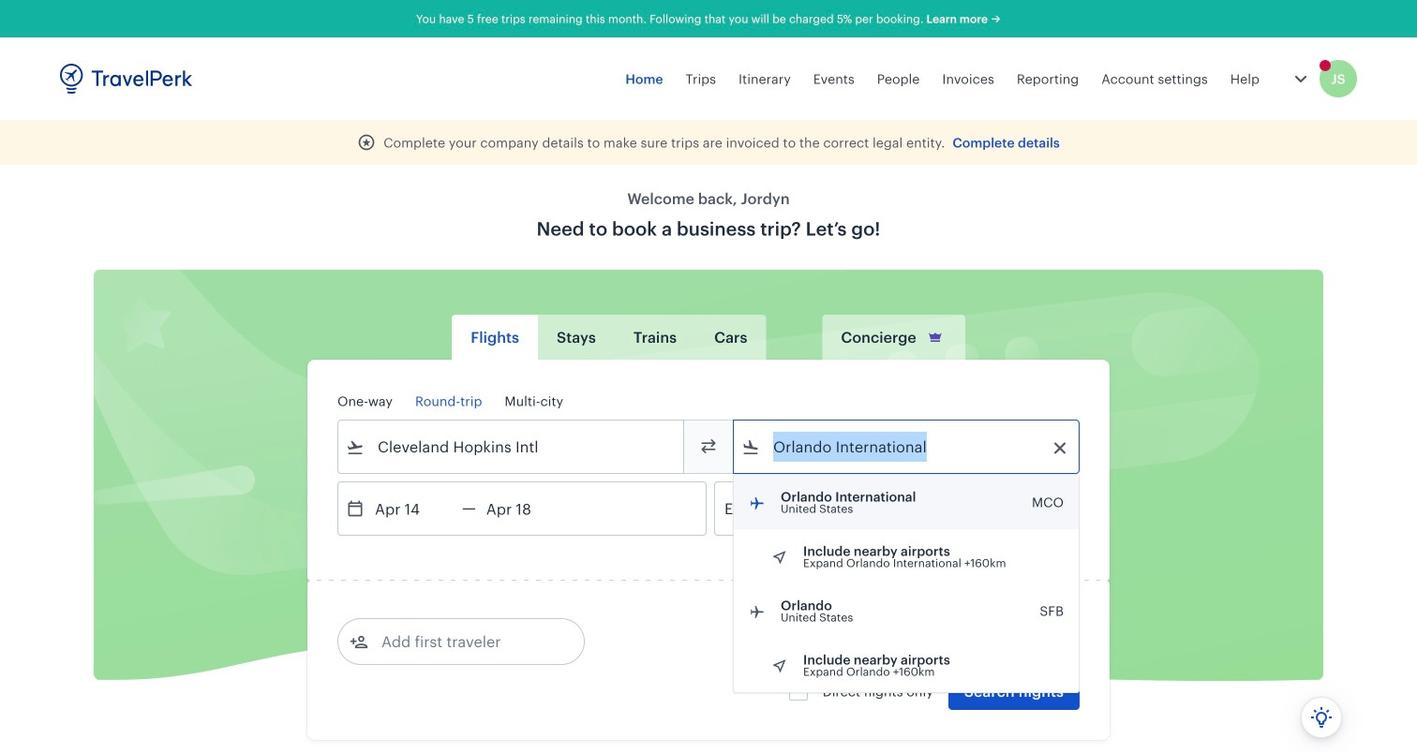 Task type: locate. For each thing, give the bounding box(es) containing it.
To search field
[[761, 432, 1055, 462]]

From search field
[[365, 432, 659, 462]]



Task type: describe. For each thing, give the bounding box(es) containing it.
Add first traveler search field
[[369, 627, 564, 657]]

Depart text field
[[365, 483, 462, 535]]

Return text field
[[476, 483, 574, 535]]



